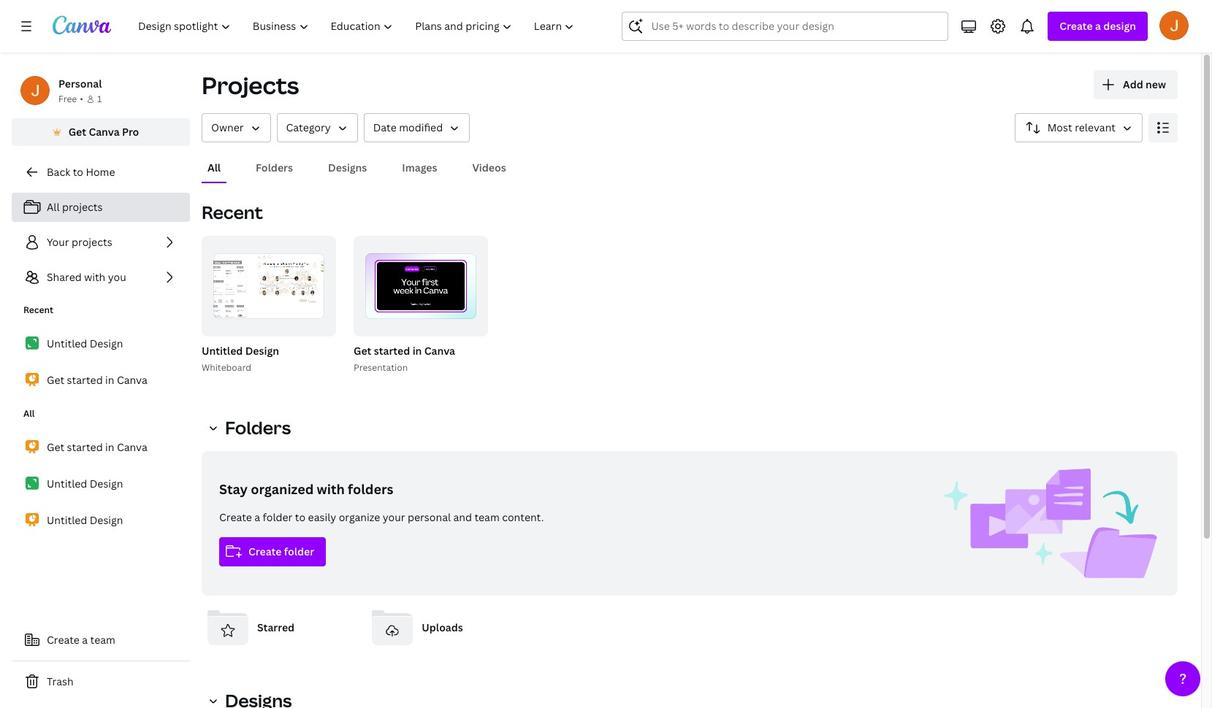 Task type: describe. For each thing, give the bounding box(es) containing it.
get started in canva presentation
[[354, 344, 455, 374]]

Owner button
[[202, 113, 271, 142]]

projects for all projects
[[62, 200, 103, 214]]

started for second "get started in canva" link from the bottom of the page
[[67, 373, 103, 387]]

Sort by button
[[1015, 113, 1143, 142]]

images button
[[396, 154, 443, 182]]

folders button
[[202, 414, 300, 443]]

free
[[58, 93, 77, 105]]

design for 3rd the untitled design link from the top of the page
[[90, 514, 123, 528]]

team inside button
[[90, 633, 115, 647]]

shared with you link
[[12, 263, 190, 292]]

started for 2nd "get started in canva" link from the top of the page
[[67, 441, 103, 454]]

1 vertical spatial recent
[[23, 304, 53, 316]]

list containing get started in canva
[[12, 433, 190, 536]]

folders
[[348, 481, 393, 498]]

get inside get started in canva presentation
[[354, 344, 371, 358]]

pro
[[122, 125, 139, 139]]

starred link
[[202, 602, 355, 655]]

create for create a team
[[47, 633, 80, 647]]

get started in canva for 2nd "get started in canva" link from the top of the page
[[47, 441, 147, 454]]

design inside untitled design whiteboard
[[245, 344, 279, 358]]

list containing untitled design
[[12, 329, 190, 396]]

with inside list
[[84, 270, 105, 284]]

folders button
[[250, 154, 299, 182]]

0 horizontal spatial all
[[23, 408, 35, 420]]

stay
[[219, 481, 248, 498]]

uploads
[[422, 621, 463, 635]]

date modified
[[373, 121, 443, 134]]

27
[[469, 320, 478, 330]]

a for design
[[1095, 19, 1101, 33]]

create for create a design
[[1060, 19, 1093, 33]]

designs
[[328, 161, 367, 175]]

organized
[[251, 481, 314, 498]]

back to home link
[[12, 158, 190, 187]]

create folder
[[248, 545, 314, 559]]

uploads link
[[366, 602, 519, 655]]

new
[[1146, 77, 1166, 91]]

in for second "get started in canva" link from the bottom of the page
[[105, 373, 114, 387]]

trash link
[[12, 668, 190, 697]]

whiteboard
[[202, 362, 251, 374]]

content.
[[502, 511, 544, 525]]

get canva pro
[[68, 125, 139, 139]]

1 horizontal spatial with
[[317, 481, 345, 498]]

personal
[[58, 77, 102, 91]]

date
[[373, 121, 397, 134]]

relevant
[[1075, 121, 1116, 134]]

folders inside dropdown button
[[225, 416, 291, 440]]

shared with you
[[47, 270, 126, 284]]

starred
[[257, 621, 295, 635]]

create a design
[[1060, 19, 1136, 33]]

folders inside button
[[256, 161, 293, 175]]

modified
[[399, 121, 443, 134]]

get canva pro button
[[12, 118, 190, 146]]

personal
[[408, 511, 451, 525]]

get inside button
[[68, 125, 86, 139]]

untitled design for second the untitled design link from the bottom
[[47, 477, 123, 491]]

1 for 1
[[97, 93, 102, 105]]

1 vertical spatial to
[[295, 511, 306, 525]]

all projects
[[47, 200, 103, 214]]

create for create a folder to easily organize your personal and team content.
[[219, 511, 252, 525]]

get started in canva button
[[354, 343, 455, 361]]

1 horizontal spatial team
[[474, 511, 500, 525]]

folder inside create folder button
[[284, 545, 314, 559]]

presentation
[[354, 362, 408, 374]]

untitled design button
[[202, 343, 279, 361]]

stay organized with folders
[[219, 481, 393, 498]]

Date modified button
[[364, 113, 470, 142]]



Task type: vqa. For each thing, say whether or not it's contained in the screenshot.
have in Student Onboarding Check out what we have on offer this school semester
no



Task type: locate. For each thing, give the bounding box(es) containing it.
1 vertical spatial with
[[317, 481, 345, 498]]

top level navigation element
[[129, 12, 587, 41]]

0 vertical spatial in
[[413, 344, 422, 358]]

untitled design for 3rd the untitled design link from the top of the page
[[47, 514, 123, 528]]

0 vertical spatial folders
[[256, 161, 293, 175]]

designs button
[[322, 154, 373, 182]]

add new button
[[1094, 70, 1178, 99]]

untitled design whiteboard
[[202, 344, 279, 374]]

get started in canva for second "get started in canva" link from the bottom of the page
[[47, 373, 147, 387]]

design for 3rd the untitled design link from the bottom
[[90, 337, 123, 351]]

0 vertical spatial a
[[1095, 19, 1101, 33]]

with up easily
[[317, 481, 345, 498]]

get started in canva
[[47, 373, 147, 387], [47, 441, 147, 454]]

1 right '•'
[[97, 93, 102, 105]]

a
[[1095, 19, 1101, 33], [254, 511, 260, 525], [82, 633, 88, 647]]

1 vertical spatial untitled design link
[[12, 469, 190, 500]]

trash
[[47, 675, 74, 689]]

1 untitled design link from the top
[[12, 329, 190, 359]]

create up trash
[[47, 633, 80, 647]]

a left design
[[1095, 19, 1101, 33]]

•
[[80, 93, 83, 105]]

to right the back at the left of page
[[73, 165, 83, 179]]

2 get started in canva link from the top
[[12, 433, 190, 463]]

2 untitled design from the top
[[47, 477, 123, 491]]

Category button
[[277, 113, 358, 142]]

projects right your
[[72, 235, 112, 249]]

0 vertical spatial get started in canva link
[[12, 365, 190, 396]]

canva inside the get canva pro button
[[89, 125, 120, 139]]

1 vertical spatial a
[[254, 511, 260, 525]]

team up the trash link
[[90, 633, 115, 647]]

folders up organized
[[225, 416, 291, 440]]

recent down shared
[[23, 304, 53, 316]]

all
[[207, 161, 221, 175], [47, 200, 60, 214], [23, 408, 35, 420]]

0 horizontal spatial recent
[[23, 304, 53, 316]]

folders
[[256, 161, 293, 175], [225, 416, 291, 440]]

2 untitled design link from the top
[[12, 469, 190, 500]]

1 left of
[[450, 320, 454, 330]]

1 vertical spatial get started in canva
[[47, 441, 147, 454]]

0 vertical spatial untitled design link
[[12, 329, 190, 359]]

create for create folder
[[248, 545, 282, 559]]

back to home
[[47, 165, 115, 179]]

create down stay
[[219, 511, 252, 525]]

owner
[[211, 121, 244, 134]]

2 horizontal spatial all
[[207, 161, 221, 175]]

your projects
[[47, 235, 112, 249]]

organize
[[339, 511, 380, 525]]

3 list from the top
[[12, 433, 190, 536]]

None search field
[[622, 12, 949, 41]]

untitled inside untitled design whiteboard
[[202, 344, 243, 358]]

untitled design
[[47, 337, 123, 351], [47, 477, 123, 491], [47, 514, 123, 528]]

home
[[86, 165, 115, 179]]

your
[[383, 511, 405, 525]]

0 vertical spatial all
[[207, 161, 221, 175]]

all inside button
[[207, 161, 221, 175]]

get
[[68, 125, 86, 139], [354, 344, 371, 358], [47, 373, 64, 387], [47, 441, 64, 454]]

1 horizontal spatial to
[[295, 511, 306, 525]]

images
[[402, 161, 437, 175]]

0 horizontal spatial to
[[73, 165, 83, 179]]

create inside dropdown button
[[1060, 19, 1093, 33]]

2 vertical spatial list
[[12, 433, 190, 536]]

1 vertical spatial get started in canva link
[[12, 433, 190, 463]]

you
[[108, 270, 126, 284]]

a up the trash link
[[82, 633, 88, 647]]

create a team button
[[12, 626, 190, 655]]

1 horizontal spatial 1
[[450, 320, 454, 330]]

with
[[84, 270, 105, 284], [317, 481, 345, 498]]

1 horizontal spatial a
[[254, 511, 260, 525]]

a for team
[[82, 633, 88, 647]]

0 horizontal spatial a
[[82, 633, 88, 647]]

jeremy miller image
[[1160, 11, 1189, 40]]

in inside get started in canva presentation
[[413, 344, 422, 358]]

1 vertical spatial all
[[47, 200, 60, 214]]

recent
[[202, 200, 263, 224], [23, 304, 53, 316]]

design for second the untitled design link from the bottom
[[90, 477, 123, 491]]

add
[[1123, 77, 1143, 91]]

create a folder to easily organize your personal and team content.
[[219, 511, 544, 525]]

1 vertical spatial in
[[105, 373, 114, 387]]

to left easily
[[295, 511, 306, 525]]

1 horizontal spatial recent
[[202, 200, 263, 224]]

folder down easily
[[284, 545, 314, 559]]

0 vertical spatial folder
[[263, 511, 293, 525]]

add new
[[1123, 77, 1166, 91]]

1 for 1 of 27
[[450, 320, 454, 330]]

untitled design for 3rd the untitled design link from the bottom
[[47, 337, 123, 351]]

0 vertical spatial recent
[[202, 200, 263, 224]]

1 of 27
[[450, 320, 478, 330]]

0 vertical spatial started
[[374, 344, 410, 358]]

design
[[90, 337, 123, 351], [245, 344, 279, 358], [90, 477, 123, 491], [90, 514, 123, 528]]

videos button
[[467, 154, 512, 182]]

your
[[47, 235, 69, 249]]

your projects link
[[12, 228, 190, 257]]

create down organized
[[248, 545, 282, 559]]

list containing all projects
[[12, 193, 190, 292]]

0 vertical spatial with
[[84, 270, 105, 284]]

and
[[453, 511, 472, 525]]

create a team
[[47, 633, 115, 647]]

list
[[12, 193, 190, 292], [12, 329, 190, 396], [12, 433, 190, 536]]

2 vertical spatial untitled design
[[47, 514, 123, 528]]

in
[[413, 344, 422, 358], [105, 373, 114, 387], [105, 441, 114, 454]]

a inside button
[[82, 633, 88, 647]]

0 horizontal spatial with
[[84, 270, 105, 284]]

canva
[[89, 125, 120, 139], [424, 344, 455, 358], [117, 373, 147, 387], [117, 441, 147, 454]]

2 vertical spatial in
[[105, 441, 114, 454]]

started
[[374, 344, 410, 358], [67, 373, 103, 387], [67, 441, 103, 454]]

of
[[456, 320, 467, 330]]

a inside dropdown button
[[1095, 19, 1101, 33]]

folder
[[263, 511, 293, 525], [284, 545, 314, 559]]

easily
[[308, 511, 336, 525]]

projects down back to home
[[62, 200, 103, 214]]

folders down the category
[[256, 161, 293, 175]]

projects
[[62, 200, 103, 214], [72, 235, 112, 249]]

1 get started in canva link from the top
[[12, 365, 190, 396]]

1 vertical spatial folders
[[225, 416, 291, 440]]

recent down all button
[[202, 200, 263, 224]]

1 vertical spatial 1
[[450, 320, 454, 330]]

shared
[[47, 270, 82, 284]]

untitled for 3rd the untitled design link from the top of the page
[[47, 514, 87, 528]]

team
[[474, 511, 500, 525], [90, 633, 115, 647]]

all for all projects
[[47, 200, 60, 214]]

create folder button
[[219, 538, 326, 567]]

create inside button
[[47, 633, 80, 647]]

1 vertical spatial team
[[90, 633, 115, 647]]

to inside back to home link
[[73, 165, 83, 179]]

started inside get started in canva presentation
[[374, 344, 410, 358]]

1 untitled design from the top
[[47, 337, 123, 351]]

create inside button
[[248, 545, 282, 559]]

untitled
[[47, 337, 87, 351], [202, 344, 243, 358], [47, 477, 87, 491], [47, 514, 87, 528]]

1 vertical spatial list
[[12, 329, 190, 396]]

a down organized
[[254, 511, 260, 525]]

1 get started in canva from the top
[[47, 373, 147, 387]]

projects for your projects
[[72, 235, 112, 249]]

2 vertical spatial all
[[23, 408, 35, 420]]

1 vertical spatial projects
[[72, 235, 112, 249]]

most relevant
[[1048, 121, 1116, 134]]

projects
[[202, 69, 299, 101]]

0 vertical spatial team
[[474, 511, 500, 525]]

0 horizontal spatial 1
[[97, 93, 102, 105]]

untitled for 3rd the untitled design link from the bottom
[[47, 337, 87, 351]]

0 vertical spatial untitled design
[[47, 337, 123, 351]]

with left you
[[84, 270, 105, 284]]

2 vertical spatial started
[[67, 441, 103, 454]]

all inside list
[[47, 200, 60, 214]]

team right the and
[[474, 511, 500, 525]]

category
[[286, 121, 331, 134]]

1 vertical spatial started
[[67, 373, 103, 387]]

2 horizontal spatial a
[[1095, 19, 1101, 33]]

folder down organized
[[263, 511, 293, 525]]

Search search field
[[651, 12, 919, 40]]

0 vertical spatial to
[[73, 165, 83, 179]]

all button
[[202, 154, 227, 182]]

in for 2nd "get started in canva" link from the top of the page
[[105, 441, 114, 454]]

videos
[[472, 161, 506, 175]]

most
[[1048, 121, 1072, 134]]

all for all button
[[207, 161, 221, 175]]

a for folder
[[254, 511, 260, 525]]

create left design
[[1060, 19, 1093, 33]]

2 get started in canva from the top
[[47, 441, 147, 454]]

1 list from the top
[[12, 193, 190, 292]]

untitled design link
[[12, 329, 190, 359], [12, 469, 190, 500], [12, 506, 190, 536]]

0 vertical spatial projects
[[62, 200, 103, 214]]

create a design button
[[1048, 12, 1148, 41]]

1 vertical spatial untitled design
[[47, 477, 123, 491]]

create
[[1060, 19, 1093, 33], [219, 511, 252, 525], [248, 545, 282, 559], [47, 633, 80, 647]]

untitled for second the untitled design link from the bottom
[[47, 477, 87, 491]]

to
[[73, 165, 83, 179], [295, 511, 306, 525]]

get started in canva link
[[12, 365, 190, 396], [12, 433, 190, 463]]

2 vertical spatial a
[[82, 633, 88, 647]]

all projects link
[[12, 193, 190, 222]]

1 horizontal spatial all
[[47, 200, 60, 214]]

canva inside get started in canva presentation
[[424, 344, 455, 358]]

1
[[97, 93, 102, 105], [450, 320, 454, 330]]

free •
[[58, 93, 83, 105]]

0 vertical spatial list
[[12, 193, 190, 292]]

0 vertical spatial 1
[[97, 93, 102, 105]]

1 vertical spatial folder
[[284, 545, 314, 559]]

2 vertical spatial untitled design link
[[12, 506, 190, 536]]

design
[[1103, 19, 1136, 33]]

back
[[47, 165, 70, 179]]

3 untitled design from the top
[[47, 514, 123, 528]]

0 horizontal spatial team
[[90, 633, 115, 647]]

2 list from the top
[[12, 329, 190, 396]]

3 untitled design link from the top
[[12, 506, 190, 536]]

0 vertical spatial get started in canva
[[47, 373, 147, 387]]



